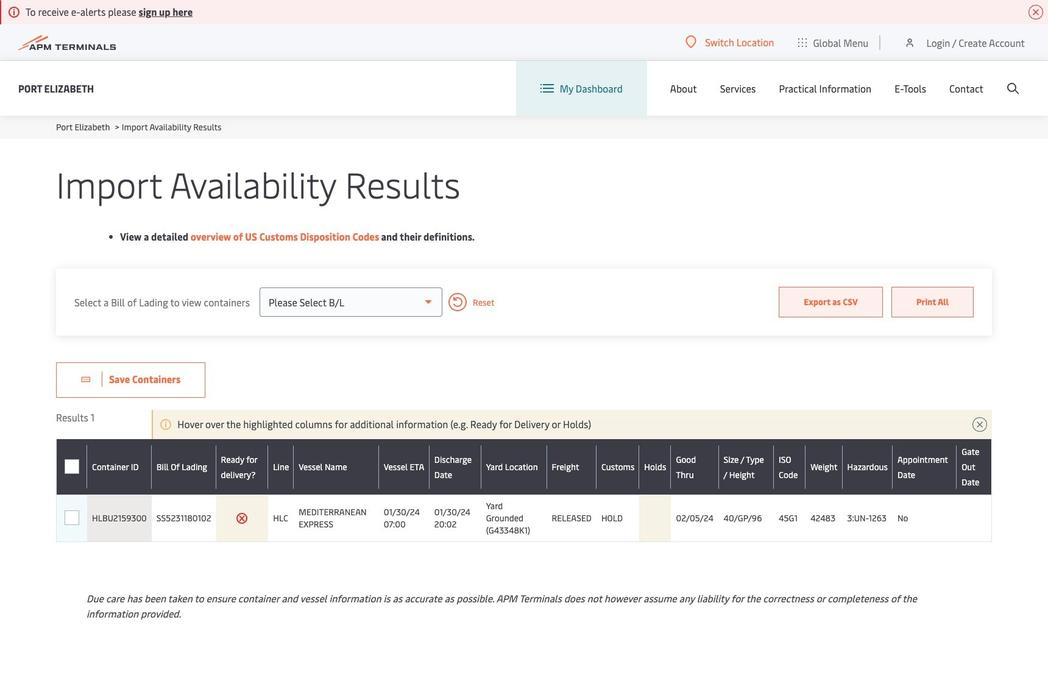 Task type: locate. For each thing, give the bounding box(es) containing it.
None checkbox
[[64, 460, 79, 474], [65, 511, 79, 526], [64, 460, 79, 474], [65, 511, 79, 526]]

None checkbox
[[64, 460, 79, 475], [64, 511, 79, 525], [64, 460, 79, 475], [64, 511, 79, 525]]



Task type: vqa. For each thing, say whether or not it's contained in the screenshot.
second Scheduled Arrival button from the bottom of the page
no



Task type: describe. For each thing, give the bounding box(es) containing it.
close alert image
[[1029, 5, 1044, 20]]

not ready image
[[236, 513, 248, 525]]



